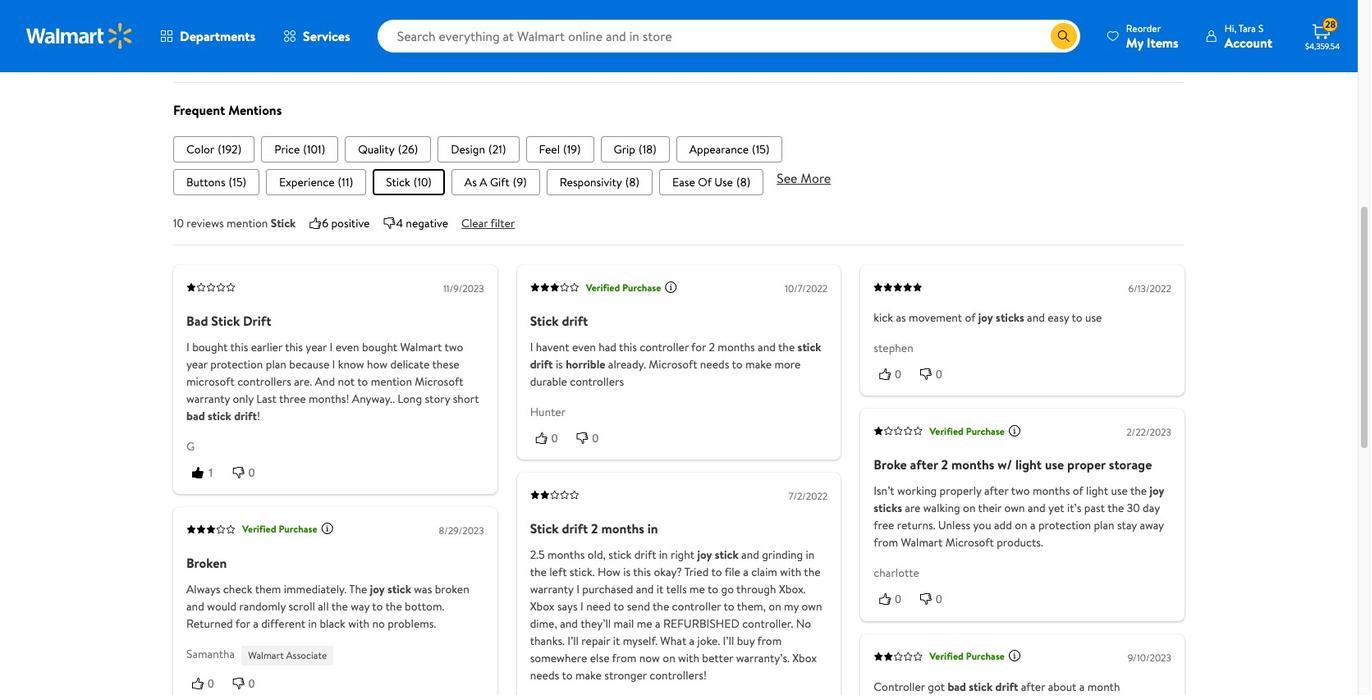 Task type: describe. For each thing, give the bounding box(es) containing it.
walmart image
[[26, 23, 133, 49]]

to inside "was broken and would randomly scroll all the way to the bottom. returned for a different in black with no problems."
[[372, 599, 383, 615]]

i bought this earlier this year i even bought walmart two year protection plan because i know how delicate these microsoft controllers are. and not to mention microsoft warranty only last three months! anyway.. long story short bad stick drift !
[[186, 339, 479, 424]]

protection inside are walking on their own and yet it's past the 30 day free returns. unless you add on a protection plan stay away from walmart microsoft products.
[[1038, 517, 1091, 534]]

mail
[[614, 616, 634, 632]]

not
[[338, 373, 355, 390]]

4 negative
[[396, 215, 448, 231]]

the inside the isn't working properly after two months of light use the joy sticks
[[1130, 483, 1147, 499]]

stick up how
[[609, 547, 632, 563]]

1 horizontal spatial from
[[757, 633, 782, 650]]

design
[[451, 141, 485, 157]]

see more button
[[777, 169, 831, 187]]

anyway..
[[352, 391, 395, 407]]

0 right 1
[[249, 466, 255, 479]]

walmart associate
[[248, 649, 327, 663]]

drift up havent
[[562, 312, 588, 330]]

purchase up controller got bad stick drift after about a month
[[966, 650, 1005, 663]]

Search search field
[[377, 20, 1080, 53]]

go
[[721, 581, 734, 598]]

returns.
[[897, 517, 935, 534]]

to inside the i bought this earlier this year i even bought walmart two year protection plan because i know how delicate these microsoft controllers are. and not to mention microsoft warranty only last three months! anyway.. long story short bad stick drift !
[[357, 373, 368, 390]]

list item containing color
[[173, 136, 255, 162]]

story
[[425, 391, 450, 407]]

0 vertical spatial light
[[1015, 456, 1042, 474]]

already.
[[608, 356, 646, 373]]

havent
[[536, 339, 569, 355]]

always check them immediately. the joy stick
[[186, 581, 411, 598]]

microsoft inside already. microsoft needs to make more durable controllers
[[649, 356, 697, 373]]

i left havent
[[530, 339, 533, 355]]

purchase for broke after 2 months w/ light use proper storage
[[966, 424, 1005, 438]]

two inside the isn't working properly after two months of light use the joy sticks
[[1011, 483, 1030, 499]]

verified for stick drift
[[586, 280, 620, 294]]

stay
[[1117, 517, 1137, 534]]

away
[[1140, 517, 1164, 534]]

verified purchase information image for broken
[[321, 523, 334, 536]]

movement
[[909, 309, 962, 326]]

controller inside and grinding in the left stick. how is this okay? tried to file a claim with the warranty i purchased and it tells me to go through xbox. xbox says i need to send the controller to them, on my own dime, and they'll mail me a refurbished controller. no thanks. i'll repair it myself. what a joke. i'll buy from somewhere else from now on with better warranty's. xbox needs to make stronger controllers!
[[672, 599, 721, 615]]

would
[[207, 599, 237, 615]]

refurbished
[[663, 616, 740, 632]]

1 bought from the left
[[192, 339, 228, 355]]

to up the mail
[[613, 599, 624, 615]]

you
[[973, 517, 991, 534]]

are.
[[294, 373, 312, 390]]

plan inside the i bought this earlier this year i even bought walmart two year protection plan because i know how delicate these microsoft controllers are. and not to mention microsoft warranty only last three months! anyway.. long story short bad stick drift !
[[266, 356, 286, 373]]

list item containing appearance
[[676, 136, 783, 162]]

is inside and grinding in the left stick. how is this okay? tried to file a claim with the warranty i purchased and it tells me to go through xbox. xbox says i need to send the controller to them, on my own dime, and they'll mail me a refurbished controller. no thanks. i'll repair it myself. what a joke. i'll buy from somewhere else from now on with better warranty's. xbox needs to make stronger controllers!
[[623, 564, 631, 581]]

(15) for appearance (15)
[[752, 141, 770, 157]]

mention inside the i bought this earlier this year i even bought walmart two year protection plan because i know how delicate these microsoft controllers are. and not to mention microsoft warranty only last three months! anyway.. long story short bad stick drift !
[[371, 373, 412, 390]]

needs inside and grinding in the left stick. how is this okay? tried to file a claim with the warranty i purchased and it tells me to go through xbox. xbox says i need to send the controller to them, on my own dime, and they'll mail me a refurbished controller. no thanks. i'll repair it myself. what a joke. i'll buy from somewhere else from now on with better warranty's. xbox needs to make stronger controllers!
[[530, 668, 559, 684]]

grinding
[[762, 547, 803, 563]]

experience (11)
[[279, 174, 353, 190]]

add
[[994, 517, 1012, 534]]

1 horizontal spatial year
[[306, 339, 327, 355]]

the up more
[[778, 339, 795, 355]]

0 vertical spatial of
[[965, 309, 976, 326]]

and left the easy
[[1027, 309, 1045, 326]]

to right the easy
[[1072, 309, 1083, 326]]

the down the 2.5
[[530, 564, 547, 581]]

ease of use (8)
[[672, 174, 750, 190]]

frequent mentions
[[173, 101, 282, 119]]

stick right "bad"
[[211, 312, 240, 330]]

positive
[[331, 215, 370, 231]]

stick (10)
[[386, 174, 432, 190]]

the up problems. on the left of the page
[[385, 599, 402, 615]]

2 vertical spatial after
[[1021, 679, 1045, 695]]

stick left 6 at the top of the page
[[271, 215, 296, 231]]

list item containing price
[[261, 136, 339, 162]]

it's
[[1067, 500, 1082, 517]]

all
[[318, 599, 329, 615]]

light inside the isn't working properly after two months of light use the joy sticks
[[1086, 483, 1108, 499]]

of
[[698, 174, 712, 190]]

2 even from the left
[[572, 339, 596, 355]]

horrible
[[566, 356, 605, 373]]

purchase for stick drift
[[622, 280, 661, 294]]

1 horizontal spatial with
[[678, 650, 699, 667]]

0 down stephen
[[895, 368, 901, 381]]

i left know
[[332, 356, 335, 373]]

the right "send"
[[653, 599, 669, 615]]

past
[[1084, 500, 1105, 517]]

right
[[671, 547, 695, 563]]

list item containing stick
[[373, 169, 445, 195]]

bad inside the i bought this earlier this year i even bought walmart two year protection plan because i know how delicate these microsoft controllers are. and not to mention microsoft warranty only last three months! anyway.. long story short bad stick drift !
[[186, 408, 205, 424]]

a up what
[[655, 616, 660, 632]]

0 down the movement
[[936, 368, 942, 381]]

check
[[223, 581, 252, 598]]

better
[[702, 650, 733, 667]]

stick for stick (10)
[[386, 174, 410, 190]]

clear filter
[[461, 215, 515, 231]]

buy
[[737, 633, 755, 650]]

earlier
[[251, 339, 282, 355]]

to inside already. microsoft needs to make more durable controllers
[[732, 356, 743, 373]]

services button
[[269, 16, 364, 56]]

drift inside "stick drift"
[[530, 356, 553, 373]]

joy right the
[[370, 581, 385, 598]]

w/
[[998, 456, 1012, 474]]

0 vertical spatial xbox
[[530, 599, 555, 615]]

delicate
[[390, 356, 430, 373]]

broken
[[435, 581, 469, 598]]

(9)
[[513, 174, 527, 190]]

more
[[774, 356, 801, 373]]

1
[[208, 466, 214, 479]]

verified purchase for broke after 2 months w/ light use proper storage
[[930, 424, 1005, 438]]

0 horizontal spatial after
[[910, 456, 938, 474]]

clear filter button
[[461, 215, 515, 231]]

10 reviews mention stick
[[173, 215, 296, 231]]

1 vertical spatial bad
[[948, 679, 966, 695]]

list item containing quality
[[345, 136, 431, 162]]

filter
[[490, 215, 515, 231]]

controller got bad stick drift after about a month
[[874, 679, 1120, 695]]

in up "okay?"
[[659, 547, 668, 563]]

on down what
[[663, 650, 675, 667]]

2 (8) from the left
[[736, 174, 750, 190]]

0 vertical spatial use
[[1085, 309, 1102, 326]]

price
[[274, 141, 300, 157]]

0 horizontal spatial walmart
[[248, 649, 284, 663]]

short
[[453, 391, 479, 407]]

and up the claim
[[741, 547, 759, 563]]

stick up "file"
[[715, 547, 739, 563]]

price (101)
[[274, 141, 325, 157]]

10/7/2022
[[785, 281, 828, 295]]

and up "send"
[[636, 581, 654, 598]]

through
[[736, 581, 776, 598]]

walmart inside are walking on their own and yet it's past the 30 day free returns. unless you add on a protection plan stay away from walmart microsoft products.
[[901, 535, 943, 551]]

verified purchase information image for isn't working properly after two months of light use the
[[1008, 424, 1021, 437]]

this up because
[[285, 339, 303, 355]]

0 vertical spatial is
[[556, 356, 563, 373]]

bottom.
[[405, 599, 444, 615]]

months up already. microsoft needs to make more durable controllers
[[718, 339, 755, 355]]

stick for stick drift 2 months in
[[530, 520, 559, 538]]

(15) for buttons (15)
[[229, 174, 246, 190]]

feel
[[539, 141, 560, 157]]

0 vertical spatial it
[[657, 581, 664, 598]]

stephen
[[874, 340, 914, 356]]

bad
[[186, 312, 208, 330]]

list item containing grip
[[601, 136, 670, 162]]

a inside are walking on their own and yet it's past the 30 day free returns. unless you add on a protection plan stay away from walmart microsoft products.
[[1030, 517, 1036, 534]]

how
[[598, 564, 621, 581]]

(10)
[[414, 174, 432, 190]]

old,
[[588, 547, 606, 563]]

0 down hunter
[[551, 432, 558, 445]]

them
[[255, 581, 281, 598]]

verified up got
[[930, 650, 964, 663]]

this up already.
[[619, 339, 637, 355]]

walking
[[923, 500, 960, 517]]

microsoft inside the i bought this earlier this year i even bought walmart two year protection plan because i know how delicate these microsoft controllers are. and not to mention microsoft warranty only last three months! anyway.. long story short bad stick drift !
[[415, 373, 463, 390]]

list item containing experience
[[266, 169, 366, 195]]

only
[[233, 391, 254, 407]]

search icon image
[[1057, 30, 1070, 43]]

drift left about on the right bottom of page
[[995, 679, 1018, 695]]

needs inside already. microsoft needs to make more durable controllers
[[700, 356, 729, 373]]

verified purchase up controller got bad stick drift after about a month
[[930, 650, 1005, 663]]

list item containing responsivity
[[547, 169, 653, 195]]

long
[[398, 391, 422, 407]]

stick inside the i bought this earlier this year i even bought walmart two year protection plan because i know how delicate these microsoft controllers are. and not to mention microsoft warranty only last three months! anyway.. long story short bad stick drift !
[[208, 408, 231, 424]]

see more list
[[173, 169, 1185, 195]]

last
[[256, 391, 276, 407]]

7/2/2022
[[789, 489, 828, 503]]

use
[[714, 174, 733, 190]]

to left "file"
[[711, 564, 722, 581]]

the inside are walking on their own and yet it's past the 30 day free returns. unless you add on a protection plan stay away from walmart microsoft products.
[[1108, 500, 1124, 517]]

a right about on the right bottom of page
[[1079, 679, 1085, 695]]

1 horizontal spatial xbox
[[792, 650, 817, 667]]

0 down walmart associate
[[249, 677, 255, 691]]

1 vertical spatial me
[[637, 616, 652, 632]]

(21)
[[488, 141, 506, 157]]

problems.
[[388, 616, 436, 632]]

their
[[978, 500, 1002, 517]]

months up "left"
[[548, 547, 585, 563]]

0 vertical spatial me
[[690, 581, 705, 598]]

unless
[[938, 517, 970, 534]]

buttons
[[186, 174, 225, 190]]

9/10/2023
[[1128, 651, 1171, 665]]

in up 2.5 months old, stick drift in right joy stick
[[647, 520, 658, 538]]

joy up "tried"
[[697, 547, 712, 563]]

0 vertical spatial controller
[[640, 339, 689, 355]]

to left go
[[708, 581, 718, 598]]

tara
[[1239, 21, 1256, 35]]

i up and
[[330, 339, 333, 355]]

drift up "okay?"
[[634, 547, 656, 563]]

black
[[320, 616, 345, 632]]

stick right got
[[969, 679, 993, 695]]

list item containing design
[[438, 136, 519, 162]]

and down says
[[560, 616, 578, 632]]

0 down charlotte
[[895, 593, 901, 606]]

2 bought from the left
[[362, 339, 397, 355]]

controllers inside already. microsoft needs to make more durable controllers
[[570, 373, 624, 390]]

i down stick.
[[576, 581, 580, 598]]

microsoft inside are walking on their own and yet it's past the 30 day free returns. unless you add on a protection plan stay away from walmart microsoft products.
[[945, 535, 994, 551]]

myself.
[[623, 633, 658, 650]]

no
[[796, 616, 811, 632]]

frequent
[[173, 101, 225, 119]]

warranty's.
[[736, 650, 790, 667]]

after inside the isn't working properly after two months of light use the joy sticks
[[984, 483, 1009, 499]]

8/29/2023
[[439, 524, 484, 538]]



Task type: locate. For each thing, give the bounding box(es) containing it.
make down the else on the left bottom of the page
[[575, 668, 602, 684]]

1 vertical spatial own
[[802, 599, 822, 615]]

0 horizontal spatial for
[[235, 616, 250, 632]]

1 button
[[186, 464, 227, 481]]

as a gift (9)
[[465, 174, 527, 190]]

own inside and grinding in the left stick. how is this okay? tried to file a claim with the warranty i purchased and it tells me to go through xbox. xbox says i need to send the controller to them, on my own dime, and they'll mail me a refurbished controller. no thanks. i'll repair it myself. what a joke. i'll buy from somewhere else from now on with better warranty's. xbox needs to make stronger controllers!
[[802, 599, 822, 615]]

1 even from the left
[[336, 339, 359, 355]]

use up 30
[[1111, 483, 1128, 499]]

after up working
[[910, 456, 938, 474]]

0 down horrible
[[592, 432, 599, 445]]

microsoft down you
[[945, 535, 994, 551]]

1 vertical spatial warranty
[[530, 581, 574, 598]]

stick inside list item
[[386, 174, 410, 190]]

different
[[261, 616, 305, 632]]

a up products.
[[1030, 517, 1036, 534]]

use right the easy
[[1085, 309, 1102, 326]]

microsoft down i havent even had this controller for 2 months and the
[[649, 356, 697, 373]]

verified purchase up had
[[586, 280, 661, 294]]

2 vertical spatial use
[[1111, 483, 1128, 499]]

the up xbox.
[[804, 564, 821, 581]]

ease
[[672, 174, 695, 190]]

0 horizontal spatial with
[[348, 616, 370, 632]]

verified purchase information image up controller got bad stick drift after about a month
[[1008, 649, 1021, 662]]

they'll
[[581, 616, 611, 632]]

make inside and grinding in the left stick. how is this okay? tried to file a claim with the warranty i purchased and it tells me to go through xbox. xbox says i need to send the controller to them, on my own dime, and they'll mail me a refurbished controller. no thanks. i'll repair it myself. what a joke. i'll buy from somewhere else from now on with better warranty's. xbox needs to make stronger controllers!
[[575, 668, 602, 684]]

(15) inside list
[[752, 141, 770, 157]]

stick left was
[[388, 581, 411, 598]]

Walmart Site-Wide search field
[[377, 20, 1080, 53]]

1 vertical spatial (15)
[[229, 174, 246, 190]]

verified
[[586, 280, 620, 294], [930, 424, 964, 438], [242, 523, 276, 537], [930, 650, 964, 663]]

plan
[[266, 356, 286, 373], [1094, 517, 1114, 534]]

says
[[557, 599, 578, 615]]

months!
[[309, 391, 349, 407]]

2 controllers from the left
[[570, 373, 624, 390]]

0 horizontal spatial year
[[186, 356, 208, 373]]

1 horizontal spatial mention
[[371, 373, 412, 390]]

months inside the isn't working properly after two months of light use the joy sticks
[[1033, 483, 1070, 499]]

stick drift
[[530, 312, 588, 330]]

0 vertical spatial for
[[691, 339, 706, 355]]

walmart down returns.
[[901, 535, 943, 551]]

10
[[173, 215, 184, 231]]

as
[[896, 309, 906, 326]]

2 up already. microsoft needs to make more durable controllers
[[709, 339, 715, 355]]

bad right got
[[948, 679, 966, 695]]

0 vertical spatial needs
[[700, 356, 729, 373]]

about
[[1048, 679, 1077, 695]]

in inside and grinding in the left stick. how is this okay? tried to file a claim with the warranty i purchased and it tells me to go through xbox. xbox says i need to send the controller to them, on my own dime, and they'll mail me a refurbished controller. no thanks. i'll repair it myself. what a joke. i'll buy from somewhere else from now on with better warranty's. xbox needs to make stronger controllers!
[[806, 547, 815, 563]]

2 i'll from the left
[[723, 633, 734, 650]]

because
[[289, 356, 329, 373]]

!
[[257, 408, 260, 424]]

warranty down microsoft
[[186, 391, 230, 407]]

0 vertical spatial mention
[[227, 215, 268, 231]]

1 horizontal spatial light
[[1086, 483, 1108, 499]]

1 vertical spatial plan
[[1094, 517, 1114, 534]]

to down go
[[724, 599, 734, 615]]

0 horizontal spatial plan
[[266, 356, 286, 373]]

1 horizontal spatial plan
[[1094, 517, 1114, 534]]

protection
[[210, 356, 263, 373], [1038, 517, 1091, 534]]

i right says
[[580, 599, 584, 615]]

verified up the 'properly'
[[930, 424, 964, 438]]

verified purchase for stick drift
[[586, 280, 661, 294]]

departments
[[180, 27, 255, 45]]

light right "w/"
[[1015, 456, 1042, 474]]

light up past
[[1086, 483, 1108, 499]]

a down randomly at bottom
[[253, 616, 258, 632]]

2 horizontal spatial walmart
[[901, 535, 943, 551]]

1 horizontal spatial bought
[[362, 339, 397, 355]]

and up more
[[758, 339, 776, 355]]

1 vertical spatial for
[[235, 616, 250, 632]]

list item containing ease of use
[[659, 169, 764, 195]]

0 vertical spatial verified purchase information image
[[664, 280, 678, 293]]

drift up old, at the left
[[562, 520, 588, 538]]

sticks left the easy
[[996, 309, 1024, 326]]

drift up durable
[[530, 356, 553, 373]]

a
[[480, 174, 487, 190]]

0 horizontal spatial (15)
[[229, 174, 246, 190]]

even inside the i bought this earlier this year i even bought walmart two year protection plan because i know how delicate these microsoft controllers are. and not to mention microsoft warranty only last three months! anyway.. long story short bad stick drift !
[[336, 339, 359, 355]]

1 horizontal spatial (8)
[[736, 174, 750, 190]]

1 vertical spatial year
[[186, 356, 208, 373]]

months up 2.5 months old, stick drift in right joy stick
[[601, 520, 644, 538]]

0 horizontal spatial (8)
[[625, 174, 640, 190]]

a left joke.
[[689, 633, 695, 650]]

2 for broke after 2 months w/ light use proper storage
[[941, 456, 948, 474]]

buttons (15)
[[186, 174, 246, 190]]

verified for broke after 2 months w/ light use proper storage
[[930, 424, 964, 438]]

bought
[[192, 339, 228, 355], [362, 339, 397, 355]]

1 controllers from the left
[[237, 373, 291, 390]]

verified purchase information image
[[664, 280, 678, 293], [321, 523, 334, 536]]

this left earlier
[[230, 339, 248, 355]]

plan down earlier
[[266, 356, 286, 373]]

0 horizontal spatial make
[[575, 668, 602, 684]]

storage
[[1109, 456, 1152, 474]]

2 horizontal spatial with
[[780, 564, 801, 581]]

1 vertical spatial microsoft
[[415, 373, 463, 390]]

clear
[[461, 215, 488, 231]]

these
[[432, 356, 460, 373]]

1 (8) from the left
[[625, 174, 640, 190]]

0 horizontal spatial light
[[1015, 456, 1042, 474]]

verified for broken
[[242, 523, 276, 537]]

on up products.
[[1015, 517, 1027, 534]]

in left black
[[308, 616, 317, 632]]

(19)
[[563, 141, 581, 157]]

i'll up "somewhere" on the left bottom of the page
[[567, 633, 579, 650]]

plan inside are walking on their own and yet it's past the 30 day free returns. unless you add on a protection plan stay away from walmart microsoft products.
[[1094, 517, 1114, 534]]

stick
[[386, 174, 410, 190], [271, 215, 296, 231], [211, 312, 240, 330], [530, 312, 559, 330], [530, 520, 559, 538]]

(8) down grip (18)
[[625, 174, 640, 190]]

1 horizontal spatial sticks
[[996, 309, 1024, 326]]

1 verified purchase information image from the top
[[1008, 424, 1021, 437]]

1 vertical spatial xbox
[[792, 650, 817, 667]]

okay?
[[654, 564, 682, 581]]

grip
[[614, 141, 635, 157]]

working
[[897, 483, 937, 499]]

sticks inside the isn't working properly after two months of light use the joy sticks
[[874, 500, 902, 517]]

and left yet
[[1028, 500, 1046, 517]]

appearance (15)
[[689, 141, 770, 157]]

as
[[465, 174, 477, 190]]

1 horizontal spatial even
[[572, 339, 596, 355]]

1 vertical spatial verified purchase information image
[[1008, 649, 1021, 662]]

1 horizontal spatial two
[[1011, 483, 1030, 499]]

months up the 'properly'
[[951, 456, 995, 474]]

0 vertical spatial walmart
[[400, 339, 442, 355]]

in
[[647, 520, 658, 538], [659, 547, 668, 563], [806, 547, 815, 563], [308, 616, 317, 632]]

2 vertical spatial from
[[612, 650, 637, 667]]

use inside the isn't working properly after two months of light use the joy sticks
[[1111, 483, 1128, 499]]

controllers inside the i bought this earlier this year i even bought walmart two year protection plan because i know how delicate these microsoft controllers are. and not to mention microsoft warranty only last three months! anyway.. long story short bad stick drift !
[[237, 373, 291, 390]]

purchase for broken
[[279, 523, 317, 537]]

color (192)
[[186, 141, 242, 157]]

1 horizontal spatial of
[[1073, 483, 1083, 499]]

1 horizontal spatial verified purchase information image
[[664, 280, 678, 293]]

2 vertical spatial 2
[[591, 520, 598, 538]]

0 vertical spatial sticks
[[996, 309, 1024, 326]]

of
[[965, 309, 976, 326], [1073, 483, 1083, 499]]

quality (26)
[[358, 141, 418, 157]]

from inside are walking on their own and yet it's past the 30 day free returns. unless you add on a protection plan stay away from walmart microsoft products.
[[874, 535, 898, 551]]

0 horizontal spatial i'll
[[567, 633, 579, 650]]

month
[[1088, 679, 1120, 695]]

joy right the movement
[[978, 309, 993, 326]]

0 down "samantha"
[[208, 677, 214, 691]]

two up 'these'
[[445, 339, 463, 355]]

0 horizontal spatial even
[[336, 339, 359, 355]]

1 vertical spatial with
[[348, 616, 370, 632]]

protection up microsoft
[[210, 356, 263, 373]]

this inside and grinding in the left stick. how is this okay? tried to file a claim with the warranty i purchased and it tells me to go through xbox. xbox says i need to send the controller to them, on my own dime, and they'll mail me a refurbished controller. no thanks. i'll repair it myself. what a joke. i'll buy from somewhere else from now on with better warranty's. xbox needs to make stronger controllers!
[[633, 564, 651, 581]]

0 horizontal spatial from
[[612, 650, 637, 667]]

on left the my
[[769, 599, 781, 615]]

was broken and would randomly scroll all the way to the bottom. returned for a different in black with no problems.
[[186, 581, 469, 632]]

a inside "was broken and would randomly scroll all the way to the bottom. returned for a different in black with no problems."
[[253, 616, 258, 632]]

xbox.
[[779, 581, 806, 598]]

protection down yet
[[1038, 517, 1091, 534]]

1 vertical spatial two
[[1011, 483, 1030, 499]]

a right "file"
[[743, 564, 749, 581]]

list
[[173, 136, 1185, 162]]

0 horizontal spatial use
[[1045, 456, 1064, 474]]

no
[[372, 616, 385, 632]]

purchase
[[622, 280, 661, 294], [966, 424, 1005, 438], [279, 523, 317, 537], [966, 650, 1005, 663]]

0 vertical spatial verified purchase information image
[[1008, 424, 1021, 437]]

2/22/2023
[[1127, 425, 1171, 439]]

stick drift 2 months in
[[530, 520, 658, 538]]

to down "somewhere" on the left bottom of the page
[[562, 668, 573, 684]]

1 vertical spatial needs
[[530, 668, 559, 684]]

from down free
[[874, 535, 898, 551]]

0 horizontal spatial bad
[[186, 408, 205, 424]]

stronger
[[604, 668, 647, 684]]

and inside "was broken and would randomly scroll all the way to the bottom. returned for a different in black with no problems."
[[186, 599, 204, 615]]

1 horizontal spatial make
[[745, 356, 772, 373]]

own up add
[[1004, 500, 1025, 517]]

stick down microsoft
[[208, 408, 231, 424]]

microsoft up the story at bottom
[[415, 373, 463, 390]]

for
[[691, 339, 706, 355], [235, 616, 250, 632]]

make left more
[[745, 356, 772, 373]]

1 horizontal spatial after
[[984, 483, 1009, 499]]

purchased
[[582, 581, 633, 598]]

after up their
[[984, 483, 1009, 499]]

walmart inside the i bought this earlier this year i even bought walmart two year protection plan because i know how delicate these microsoft controllers are. and not to mention microsoft warranty only last three months! anyway.. long story short bad stick drift !
[[400, 339, 442, 355]]

even up horrible
[[572, 339, 596, 355]]

1 horizontal spatial bad
[[948, 679, 966, 695]]

two inside the i bought this earlier this year i even bought walmart two year protection plan because i know how delicate these microsoft controllers are. and not to mention microsoft warranty only last three months! anyway.. long story short bad stick drift !
[[445, 339, 463, 355]]

way
[[351, 599, 370, 615]]

for inside "was broken and would randomly scroll all the way to the bottom. returned for a different in black with no problems."
[[235, 616, 250, 632]]

responsivity (8)
[[560, 174, 640, 190]]

with down way
[[348, 616, 370, 632]]

0 horizontal spatial verified purchase information image
[[321, 523, 334, 536]]

even up know
[[336, 339, 359, 355]]

and down always at the left
[[186, 599, 204, 615]]

verified purchase up "w/"
[[930, 424, 1005, 438]]

stick for stick drift
[[530, 312, 559, 330]]

0 vertical spatial with
[[780, 564, 801, 581]]

1 horizontal spatial 2
[[709, 339, 715, 355]]

2 horizontal spatial from
[[874, 535, 898, 551]]

departments button
[[146, 16, 269, 56]]

the right all
[[331, 599, 348, 615]]

0 vertical spatial two
[[445, 339, 463, 355]]

stick inside "stick drift"
[[798, 339, 821, 355]]

are
[[905, 500, 921, 517]]

two down broke after 2 months w/ light use proper storage
[[1011, 483, 1030, 499]]

0 horizontal spatial controllers
[[237, 373, 291, 390]]

months up yet
[[1033, 483, 1070, 499]]

1 vertical spatial from
[[757, 633, 782, 650]]

in right grinding
[[806, 547, 815, 563]]

associate
[[286, 649, 327, 663]]

design (21)
[[451, 141, 506, 157]]

verified purchase for broken
[[242, 523, 317, 537]]

with inside "was broken and would randomly scroll all the way to the bottom. returned for a different in black with no problems."
[[348, 616, 370, 632]]

purchase up i havent even had this controller for 2 months and the
[[622, 280, 661, 294]]

1 horizontal spatial use
[[1085, 309, 1102, 326]]

what
[[660, 633, 687, 650]]

list item
[[173, 136, 255, 162], [261, 136, 339, 162], [345, 136, 431, 162], [438, 136, 519, 162], [526, 136, 594, 162], [601, 136, 670, 162], [676, 136, 783, 162], [173, 169, 259, 195], [266, 169, 366, 195], [373, 169, 445, 195], [451, 169, 540, 195], [547, 169, 653, 195], [659, 169, 764, 195]]

walmart down different
[[248, 649, 284, 663]]

verified purchase information image for stick drift
[[664, 280, 678, 293]]

2 horizontal spatial 2
[[941, 456, 948, 474]]

charlotte
[[874, 565, 919, 581]]

them,
[[737, 599, 766, 615]]

quality
[[358, 141, 395, 157]]

and inside are walking on their own and yet it's past the 30 day free returns. unless you add on a protection plan stay away from walmart microsoft products.
[[1028, 500, 1046, 517]]

make inside already. microsoft needs to make more durable controllers
[[745, 356, 772, 373]]

1 vertical spatial walmart
[[901, 535, 943, 551]]

protection inside the i bought this earlier this year i even bought walmart two year protection plan because i know how delicate these microsoft controllers are. and not to mention microsoft warranty only last three months! anyway.. long story short bad stick drift !
[[210, 356, 263, 373]]

it
[[657, 581, 664, 598], [613, 633, 620, 650]]

stick up the 2.5
[[530, 520, 559, 538]]

of inside the isn't working properly after two months of light use the joy sticks
[[1073, 483, 1083, 499]]

always
[[186, 581, 220, 598]]

1 vertical spatial sticks
[[874, 500, 902, 517]]

broke after 2 months w/ light use proper storage
[[874, 456, 1152, 474]]

joy inside the isn't working properly after two months of light use the joy sticks
[[1150, 483, 1165, 499]]

controller up already. microsoft needs to make more durable controllers
[[640, 339, 689, 355]]

1 vertical spatial it
[[613, 633, 620, 650]]

the
[[349, 581, 367, 598]]

(15) inside the see more list
[[229, 174, 246, 190]]

own inside are walking on their own and yet it's past the 30 day free returns. unless you add on a protection plan stay away from walmart microsoft products.
[[1004, 500, 1025, 517]]

0 horizontal spatial microsoft
[[415, 373, 463, 390]]

0 horizontal spatial bought
[[192, 339, 228, 355]]

from down controller.
[[757, 633, 782, 650]]

1 vertical spatial verified purchase information image
[[321, 523, 334, 536]]

2 for stick drift 2 months in
[[591, 520, 598, 538]]

controllers down horrible
[[570, 373, 624, 390]]

1 horizontal spatial (15)
[[752, 141, 770, 157]]

two
[[445, 339, 463, 355], [1011, 483, 1030, 499]]

1 horizontal spatial needs
[[700, 356, 729, 373]]

controller.
[[742, 616, 793, 632]]

needs
[[700, 356, 729, 373], [530, 668, 559, 684]]

2 verified purchase information image from the top
[[1008, 649, 1021, 662]]

2 up old, at the left
[[591, 520, 598, 538]]

drift down only
[[234, 408, 257, 424]]

i down "bad"
[[186, 339, 189, 355]]

2 vertical spatial microsoft
[[945, 535, 994, 551]]

2 horizontal spatial use
[[1111, 483, 1128, 499]]

xbox down no
[[792, 650, 817, 667]]

1 vertical spatial after
[[984, 483, 1009, 499]]

needs down "somewhere" on the left bottom of the page
[[530, 668, 559, 684]]

mentions
[[228, 101, 282, 119]]

drift inside the i bought this earlier this year i even bought walmart two year protection plan because i know how delicate these microsoft controllers are. and not to mention microsoft warranty only last three months! anyway.. long story short bad stick drift !
[[234, 408, 257, 424]]

0 horizontal spatial own
[[802, 599, 822, 615]]

0 vertical spatial (15)
[[752, 141, 770, 157]]

0 horizontal spatial mention
[[227, 215, 268, 231]]

me up myself.
[[637, 616, 652, 632]]

0 horizontal spatial me
[[637, 616, 652, 632]]

1 vertical spatial is
[[623, 564, 631, 581]]

on down the 'properly'
[[963, 500, 976, 517]]

in inside "was broken and would randomly scroll all the way to the bottom. returned for a different in black with no problems."
[[308, 616, 317, 632]]

0 vertical spatial protection
[[210, 356, 263, 373]]

0 horizontal spatial is
[[556, 356, 563, 373]]

controllers up last
[[237, 373, 291, 390]]

(18)
[[639, 141, 657, 157]]

own up no
[[802, 599, 822, 615]]

1 i'll from the left
[[567, 633, 579, 650]]

list item containing buttons
[[173, 169, 259, 195]]

broke
[[874, 456, 907, 474]]

purchase up always check them immediately. the joy stick at the left of the page
[[279, 523, 317, 537]]

1 horizontal spatial for
[[691, 339, 706, 355]]

1 vertical spatial use
[[1045, 456, 1064, 474]]

warranty
[[186, 391, 230, 407], [530, 581, 574, 598]]

2 up the 'properly'
[[941, 456, 948, 474]]

verified purchase information image
[[1008, 424, 1021, 437], [1008, 649, 1021, 662]]

0 vertical spatial make
[[745, 356, 772, 373]]

a
[[1030, 517, 1036, 534], [743, 564, 749, 581], [253, 616, 258, 632], [655, 616, 660, 632], [689, 633, 695, 650], [1079, 679, 1085, 695]]

immediately.
[[284, 581, 347, 598]]

drift
[[243, 312, 271, 330]]

see
[[777, 169, 798, 187]]

warranty inside the i bought this earlier this year i even bought walmart two year protection plan because i know how delicate these microsoft controllers are. and not to mention microsoft warranty only last three months! anyway.. long story short bad stick drift !
[[186, 391, 230, 407]]

use left proper
[[1045, 456, 1064, 474]]

1 horizontal spatial i'll
[[723, 633, 734, 650]]

0 down unless
[[936, 593, 942, 606]]

are walking on their own and yet it's past the 30 day free returns. unless you add on a protection plan stay away from walmart microsoft products.
[[874, 500, 1164, 551]]

0 horizontal spatial protection
[[210, 356, 263, 373]]

account
[[1225, 33, 1272, 51]]

6/13/2022
[[1128, 281, 1171, 295]]

verified purchase information image for bad
[[1008, 649, 1021, 662]]

the up 30
[[1130, 483, 1147, 499]]

1 vertical spatial make
[[575, 668, 602, 684]]

feel (19)
[[539, 141, 581, 157]]

(26)
[[398, 141, 418, 157]]

proper
[[1067, 456, 1106, 474]]

list item containing feel
[[526, 136, 594, 162]]

somewhere
[[530, 650, 587, 667]]

know
[[338, 356, 364, 373]]

kick
[[874, 309, 893, 326]]

0 horizontal spatial warranty
[[186, 391, 230, 407]]

list containing color
[[173, 136, 1185, 162]]

0 vertical spatial after
[[910, 456, 938, 474]]

controller up refurbished
[[672, 599, 721, 615]]

0 horizontal spatial two
[[445, 339, 463, 355]]

tells
[[666, 581, 687, 598]]

1 horizontal spatial walmart
[[400, 339, 442, 355]]

warranty inside and grinding in the left stick. how is this okay? tried to file a claim with the warranty i purchased and it tells me to go through xbox. xbox says i need to send the controller to them, on my own dime, and they'll mail me a refurbished controller. no thanks. i'll repair it myself. what a joke. i'll buy from somewhere else from now on with better warranty's. xbox needs to make stronger controllers!
[[530, 581, 574, 598]]

0 horizontal spatial it
[[613, 633, 620, 650]]

tried
[[684, 564, 709, 581]]

bought down "bad"
[[192, 339, 228, 355]]

list item containing as a gift
[[451, 169, 540, 195]]

this down 2.5 months old, stick drift in right joy stick
[[633, 564, 651, 581]]



Task type: vqa. For each thing, say whether or not it's contained in the screenshot.
gifts
no



